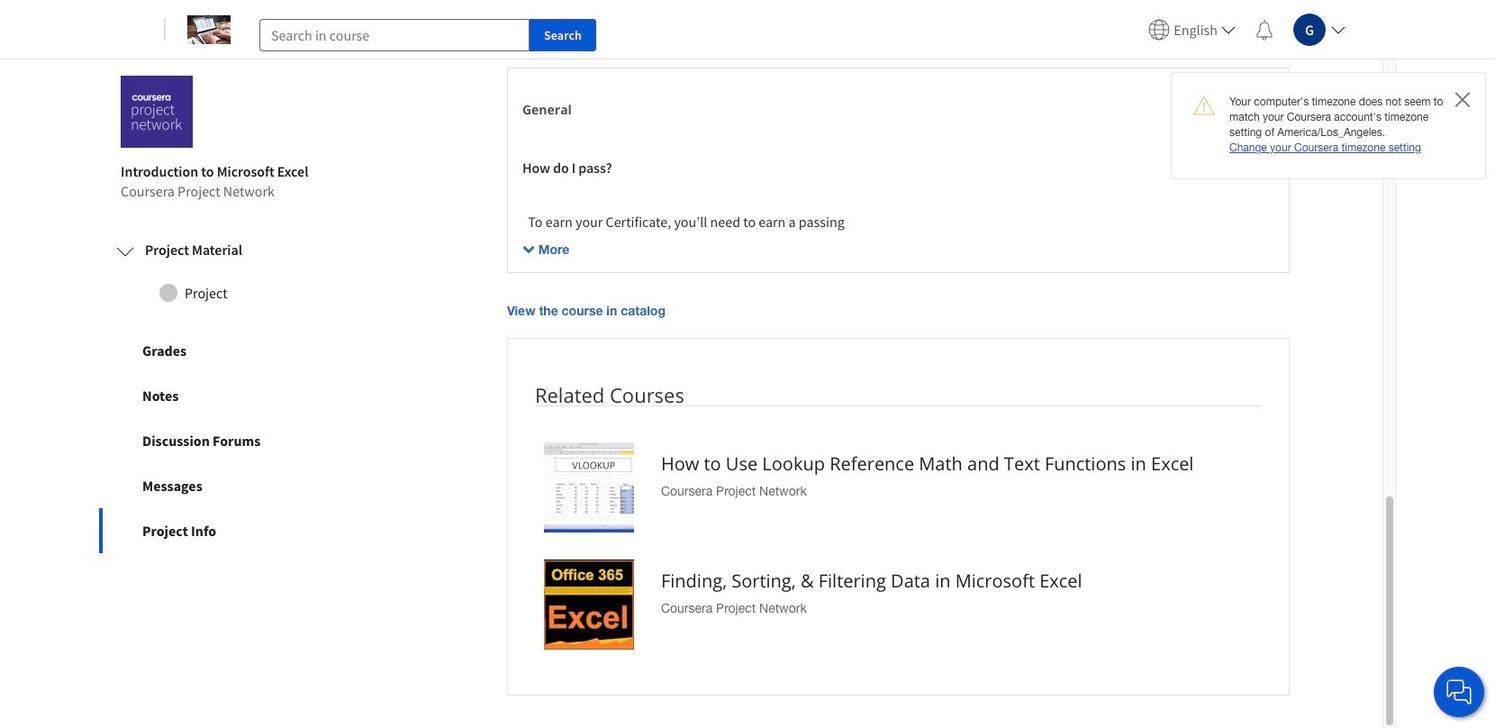 Task type: vqa. For each thing, say whether or not it's contained in the screenshot.
"INFO" in . We may use this info to contact you and/or use data from third parties to personalize your experience.
no



Task type: describe. For each thing, give the bounding box(es) containing it.
Search in course text field
[[260, 18, 530, 51]]

timezone mismatch warning modal dialog
[[1171, 72, 1487, 179]]

coursera project network image
[[121, 76, 193, 148]]

name home page | coursera image
[[187, 15, 231, 44]]



Task type: locate. For each thing, give the bounding box(es) containing it.
help center image
[[1449, 681, 1471, 703]]



